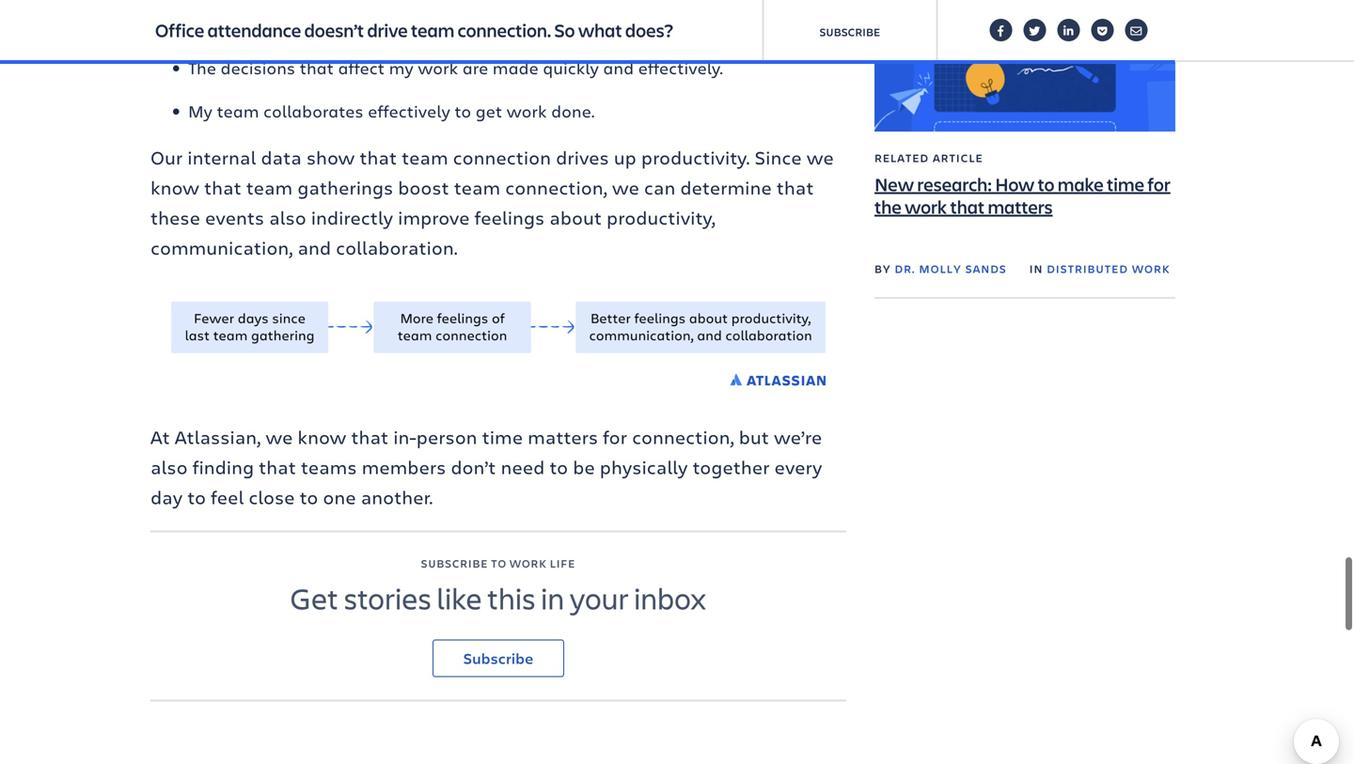 Task type: locate. For each thing, give the bounding box(es) containing it.
0 horizontal spatial work
[[418, 57, 458, 79]]

1 vertical spatial know
[[298, 424, 347, 450]]

work
[[1133, 262, 1171, 277], [510, 556, 547, 571]]

productivity. up are
[[437, 13, 535, 36]]

collaborates
[[263, 100, 364, 122]]

matters up in
[[988, 194, 1053, 219]]

every
[[775, 454, 823, 480]]

0 horizontal spatial also
[[151, 454, 188, 480]]

reach
[[273, 13, 317, 36]]

up
[[614, 145, 637, 170]]

0 vertical spatial productivity.
[[437, 13, 535, 36]]

0 vertical spatial work
[[1133, 262, 1171, 277]]

to right the how at top right
[[1038, 172, 1055, 197]]

improve
[[398, 205, 470, 230]]

what
[[578, 17, 622, 42]]

work right my
[[418, 57, 458, 79]]

work
[[418, 57, 458, 79], [507, 100, 547, 122], [905, 194, 947, 219]]

time right make
[[1107, 172, 1145, 197]]

of
[[417, 13, 433, 36]]

know inside our internal data show that team connection drives up productivity. since we know that team gatherings boost team connection, we can determine that these events also indirectly improve feelings about productivity, communication, and collaboration.
[[151, 175, 199, 200]]

collaboration.
[[336, 235, 458, 260]]

and down what
[[603, 57, 634, 79]]

0 vertical spatial know
[[151, 175, 199, 200]]

that left in-
[[351, 424, 389, 450]]

time inside the related article new research: how to make time for the work that matters
[[1107, 172, 1145, 197]]

our internal data show that team connection drives up productivity. since we know that team gatherings boost team connection, we can determine that these events also indirectly improve feelings about productivity, communication, and collaboration.
[[151, 145, 834, 260]]

work left life
[[510, 556, 547, 571]]

team
[[411, 17, 455, 42], [217, 100, 259, 122], [402, 145, 448, 170], [246, 175, 293, 200], [454, 175, 501, 200]]

productivity. up determine
[[641, 145, 750, 170]]

i regularly reach a high level of productivity.
[[188, 13, 535, 36]]

team down the data
[[246, 175, 293, 200]]

1 vertical spatial for
[[603, 424, 627, 450]]

connection, up physically
[[632, 424, 734, 450]]

know up these at left
[[151, 175, 199, 200]]

1 vertical spatial time
[[482, 424, 523, 450]]

1 vertical spatial also
[[151, 454, 188, 480]]

dr. molly sands link
[[895, 262, 1007, 277]]

work right get in the left of the page
[[507, 100, 547, 122]]

1 horizontal spatial know
[[298, 424, 347, 450]]

that
[[300, 57, 334, 79], [360, 145, 397, 170], [204, 175, 242, 200], [777, 175, 814, 200], [951, 194, 985, 219], [351, 424, 389, 450], [259, 454, 296, 480]]

1 horizontal spatial productivity.
[[641, 145, 750, 170]]

1 horizontal spatial work
[[1133, 262, 1171, 277]]

boost
[[398, 175, 449, 200]]

made
[[493, 57, 539, 79]]

subscribe
[[820, 24, 881, 40], [421, 556, 489, 571], [463, 649, 534, 669]]

and down indirectly
[[298, 235, 331, 260]]

effectively
[[368, 100, 450, 122]]

work for in distributed work
[[1133, 262, 1171, 277]]

0 vertical spatial subscribe
[[820, 24, 881, 40]]

for inside at atlassian, we know that in-person time matters for connection, but we're also finding that teams members don't need to be physically together every day to feel close to one another.
[[603, 424, 627, 450]]

0 horizontal spatial productivity.
[[437, 13, 535, 36]]

indirectly
[[311, 205, 393, 230]]

know inside at atlassian, we know that in-person time matters for connection, but we're also finding that teams members don't need to be physically together every day to feel close to one another.
[[298, 424, 347, 450]]

we up close
[[266, 424, 293, 450]]

0 vertical spatial connection,
[[505, 175, 608, 200]]

connection, inside our internal data show that team connection drives up productivity. since we know that team gatherings boost team connection, we can determine that these events also indirectly improve feelings about productivity, communication, and collaboration.
[[505, 175, 608, 200]]

for up physically
[[603, 424, 627, 450]]

0 horizontal spatial and
[[298, 235, 331, 260]]

data
[[261, 145, 302, 170]]

work right the distributed
[[1133, 262, 1171, 277]]

2 horizontal spatial work
[[905, 194, 947, 219]]

also up "day"
[[151, 454, 188, 480]]

1 horizontal spatial time
[[1107, 172, 1145, 197]]

our
[[151, 145, 183, 170]]

to left the one
[[300, 484, 318, 510]]

to up "this"
[[491, 556, 507, 571]]

atlassian,
[[175, 424, 261, 450]]

matters inside the related article new research: how to make time for the work that matters
[[988, 194, 1053, 219]]

1 vertical spatial productivity.
[[641, 145, 750, 170]]

0 vertical spatial matters
[[988, 194, 1053, 219]]

to left be
[[550, 454, 568, 480]]

0 vertical spatial and
[[603, 57, 634, 79]]

and
[[603, 57, 634, 79], [298, 235, 331, 260]]

team right my
[[217, 100, 259, 122]]

productivity,
[[607, 205, 716, 230]]

related
[[875, 151, 929, 166]]

know
[[151, 175, 199, 200], [298, 424, 347, 450]]

matters
[[988, 194, 1053, 219], [528, 424, 598, 450]]

new research: how to make time for the work that matters link
[[875, 172, 1171, 219]]

at atlassian, we know that in-person time matters for connection, but we're also finding that teams members don't need to be physically together every day to feel close to one another.
[[151, 424, 823, 510]]

my
[[389, 57, 414, 79]]

2 vertical spatial subscribe
[[463, 649, 534, 669]]

new
[[875, 172, 914, 197]]

0 horizontal spatial time
[[482, 424, 523, 450]]

know up teams
[[298, 424, 347, 450]]

my
[[188, 100, 213, 122]]

1 horizontal spatial also
[[269, 205, 306, 230]]

1 horizontal spatial we
[[612, 175, 640, 200]]

to
[[455, 100, 471, 122], [1038, 172, 1055, 197], [550, 454, 568, 480], [187, 484, 206, 510], [300, 484, 318, 510], [491, 556, 507, 571]]

1 horizontal spatial and
[[603, 57, 634, 79]]

the decisions that affect my work are made quickly and effectively.
[[188, 57, 723, 79]]

1 vertical spatial work
[[507, 100, 547, 122]]

productivity.
[[437, 13, 535, 36], [641, 145, 750, 170]]

connection, up about
[[505, 175, 608, 200]]

office attendance doesn't drive team connection. so what does?
[[155, 17, 674, 42]]

0 horizontal spatial we
[[266, 424, 293, 450]]

1 vertical spatial connection,
[[632, 424, 734, 450]]

0 vertical spatial we
[[807, 145, 834, 170]]

1 vertical spatial and
[[298, 235, 331, 260]]

1 horizontal spatial connection,
[[632, 424, 734, 450]]

1 horizontal spatial work
[[507, 100, 547, 122]]

2 horizontal spatial we
[[807, 145, 834, 170]]

at
[[151, 424, 170, 450]]

distributed
[[1047, 262, 1129, 277]]

0 vertical spatial time
[[1107, 172, 1145, 197]]

connection,
[[505, 175, 608, 200], [632, 424, 734, 450]]

we down up
[[612, 175, 640, 200]]

also
[[269, 205, 306, 230], [151, 454, 188, 480]]

team up the decisions that affect my work are made quickly and effectively.
[[411, 17, 455, 42]]

1 horizontal spatial matters
[[988, 194, 1053, 219]]

quickly
[[543, 57, 599, 79]]

0 horizontal spatial matters
[[528, 424, 598, 450]]

by
[[875, 262, 891, 277]]

for
[[1148, 172, 1171, 197], [603, 424, 627, 450]]

these
[[151, 205, 200, 230]]

subscribe button
[[433, 640, 564, 678]]

get
[[290, 579, 339, 619]]

finding
[[192, 454, 254, 480]]

events
[[205, 205, 264, 230]]

level
[[375, 13, 413, 36]]

0 horizontal spatial for
[[603, 424, 627, 450]]

2 vertical spatial we
[[266, 424, 293, 450]]

for right make
[[1148, 172, 1171, 197]]

0 vertical spatial for
[[1148, 172, 1171, 197]]

1 vertical spatial subscribe
[[421, 556, 489, 571]]

0 horizontal spatial know
[[151, 175, 199, 200]]

also right events
[[269, 205, 306, 230]]

1 vertical spatial matters
[[528, 424, 598, 450]]

attendance
[[208, 17, 301, 42]]

show
[[307, 145, 355, 170]]

time inside at atlassian, we know that in-person time matters for connection, but we're also finding that teams members don't need to be physically together every day to feel close to one another.
[[482, 424, 523, 450]]

need
[[501, 454, 545, 480]]

0 horizontal spatial work
[[510, 556, 547, 571]]

2 vertical spatial work
[[905, 194, 947, 219]]

time up need at the bottom of page
[[482, 424, 523, 450]]

gatherings
[[297, 175, 393, 200]]

research:
[[918, 172, 992, 197]]

don't
[[451, 454, 496, 480]]

we right since
[[807, 145, 834, 170]]

0 horizontal spatial connection,
[[505, 175, 608, 200]]

work right the
[[905, 194, 947, 219]]

another.
[[361, 484, 433, 510]]

that up gatherings
[[360, 145, 397, 170]]

to inside the related article new research: how to make time for the work that matters
[[1038, 172, 1055, 197]]

that down the article
[[951, 194, 985, 219]]

regularly
[[197, 13, 268, 36]]

1 horizontal spatial for
[[1148, 172, 1171, 197]]

be
[[573, 454, 595, 480]]

time for make
[[1107, 172, 1145, 197]]

matters up be
[[528, 424, 598, 450]]

work inside subscribe to work life get stories like this in your inbox
[[510, 556, 547, 571]]

productivity. inside our internal data show that team connection drives up productivity. since we know that team gatherings boost team connection, we can determine that these events also indirectly improve feelings about productivity, communication, and collaboration.
[[641, 145, 750, 170]]

0 vertical spatial also
[[269, 205, 306, 230]]

subscribe inside button
[[463, 649, 534, 669]]

subscribe inside subscribe to work life get stories like this in your inbox
[[421, 556, 489, 571]]

1 vertical spatial work
[[510, 556, 547, 571]]



Task type: describe. For each thing, give the bounding box(es) containing it.
that down since
[[777, 175, 814, 200]]

and inside our internal data show that team connection drives up productivity. since we know that team gatherings boost team connection, we can determine that these events also indirectly improve feelings about productivity, communication, and collaboration.
[[298, 235, 331, 260]]

work for subscribe to work life get stories like this in your inbox
[[510, 556, 547, 571]]

high
[[336, 13, 371, 36]]

that up close
[[259, 454, 296, 480]]

in-
[[393, 424, 416, 450]]

work inside the related article new research: how to make time for the work that matters
[[905, 194, 947, 219]]

one
[[323, 484, 356, 510]]

also inside at atlassian, we know that in-person time matters for connection, but we're also finding that teams members don't need to be physically together every day to feel close to one another.
[[151, 454, 188, 480]]

affect
[[338, 57, 385, 79]]

inbox
[[634, 579, 707, 619]]

determine
[[680, 175, 772, 200]]

i
[[188, 13, 193, 36]]

done.
[[551, 100, 595, 122]]

team up boost on the left top of the page
[[402, 145, 448, 170]]

doesn't
[[304, 17, 364, 42]]

subscribe for subscribe button
[[463, 649, 534, 669]]

about
[[550, 205, 602, 230]]

drives
[[556, 145, 609, 170]]

since
[[755, 145, 802, 170]]

to right "day"
[[187, 484, 206, 510]]

drive
[[367, 17, 408, 42]]

to inside subscribe to work life get stories like this in your inbox
[[491, 556, 507, 571]]

in
[[1030, 262, 1044, 277]]

members
[[362, 454, 446, 480]]

decisions
[[221, 57, 295, 79]]

time for person
[[482, 424, 523, 450]]

person
[[416, 424, 477, 450]]

does?
[[625, 17, 674, 42]]

sands
[[966, 262, 1007, 277]]

subscribe link
[[820, 24, 881, 40]]

feelings
[[475, 205, 545, 230]]

connection
[[453, 145, 551, 170]]

distributed work link
[[1047, 262, 1171, 277]]

that inside the related article new research: how to make time for the work that matters
[[951, 194, 985, 219]]

for inside the related article new research: how to make time for the work that matters
[[1148, 172, 1171, 197]]

life
[[550, 556, 576, 571]]

that down "doesn't"
[[300, 57, 334, 79]]

but
[[739, 424, 769, 450]]

connection, inside at atlassian, we know that in-person time matters for connection, but we're also finding that teams members don't need to be physically together every day to feel close to one another.
[[632, 424, 734, 450]]

close
[[249, 484, 295, 510]]

also inside our internal data show that team connection drives up productivity. since we know that team gatherings boost team connection, we can determine that these events also indirectly improve feelings about productivity, communication, and collaboration.
[[269, 205, 306, 230]]

make
[[1058, 172, 1104, 197]]

by dr. molly sands
[[875, 262, 1007, 277]]

so
[[554, 17, 575, 42]]

in
[[541, 579, 565, 619]]

how
[[996, 172, 1035, 197]]

article
[[933, 151, 984, 166]]

feel
[[211, 484, 244, 510]]

can
[[644, 175, 676, 200]]

communication,
[[151, 235, 293, 260]]

subscribe for subscribe link
[[820, 24, 881, 40]]

your
[[570, 579, 629, 619]]

my team collaborates effectively to get work done.
[[188, 100, 595, 122]]

day
[[151, 484, 183, 510]]

the
[[188, 57, 216, 79]]

0 vertical spatial work
[[418, 57, 458, 79]]

team down connection
[[454, 175, 501, 200]]

stories
[[344, 579, 432, 619]]

effectively.
[[638, 57, 723, 79]]

internal
[[187, 145, 256, 170]]

teams
[[301, 454, 357, 480]]

in distributed work
[[1030, 262, 1171, 277]]

together
[[693, 454, 770, 480]]

molly
[[919, 262, 962, 277]]

the
[[875, 194, 902, 219]]

we're
[[774, 424, 822, 450]]

related article new research: how to make time for the work that matters
[[875, 151, 1171, 219]]

matters inside at atlassian, we know that in-person time matters for connection, but we're also finding that teams members don't need to be physically together every day to feel close to one another.
[[528, 424, 598, 450]]

this
[[488, 579, 536, 619]]

physically
[[600, 454, 688, 480]]

new research: how to make time for the work that matters image
[[875, 0, 1176, 132]]

get
[[476, 100, 503, 122]]

1 vertical spatial we
[[612, 175, 640, 200]]

are
[[463, 57, 488, 79]]

office
[[155, 17, 204, 42]]

a
[[321, 13, 332, 36]]

to left get in the left of the page
[[455, 100, 471, 122]]

that down internal
[[204, 175, 242, 200]]

subscribe to work life get stories like this in your inbox
[[290, 556, 707, 619]]

connection.
[[458, 17, 551, 42]]

like
[[437, 579, 482, 619]]

we inside at atlassian, we know that in-person time matters for connection, but we're also finding that teams members don't need to be physically together every day to feel close to one another.
[[266, 424, 293, 450]]



Task type: vqa. For each thing, say whether or not it's contained in the screenshot.
type,
no



